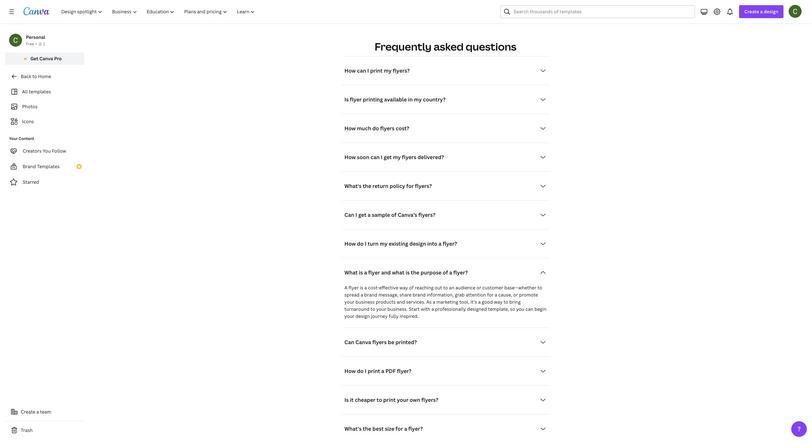 Task type: vqa. For each thing, say whether or not it's contained in the screenshot.
Drop files here or connect an account...
no



Task type: locate. For each thing, give the bounding box(es) containing it.
audience
[[456, 285, 476, 291]]

print right cheaper
[[384, 397, 396, 404]]

bring
[[510, 299, 521, 305]]

2 vertical spatial can
[[526, 306, 534, 313]]

canva for get
[[39, 55, 53, 62]]

brand
[[365, 292, 378, 298], [413, 292, 426, 298]]

top level navigation element
[[57, 5, 261, 18]]

0 vertical spatial create
[[745, 8, 760, 15]]

how do i print a pdf flyer?
[[345, 368, 412, 375]]

is left it on the bottom of page
[[345, 397, 349, 404]]

flyer? inside the how do i print a pdf flyer? dropdown button
[[397, 368, 412, 375]]

designed
[[468, 306, 487, 313]]

get right soon
[[384, 154, 392, 161]]

what
[[392, 269, 405, 277]]

flyers left be
[[373, 339, 387, 346]]

1 is from the top
[[345, 96, 349, 103]]

be
[[388, 339, 395, 346]]

is
[[345, 96, 349, 103], [345, 397, 349, 404]]

1 vertical spatial print
[[368, 368, 380, 375]]

create inside button
[[21, 409, 35, 415]]

fully
[[389, 314, 399, 320]]

is
[[359, 269, 363, 277], [406, 269, 410, 277], [360, 285, 364, 291]]

for for what's the best size for a flyer?
[[396, 426, 403, 433]]

design left into
[[410, 241, 426, 248]]

way up share
[[400, 285, 408, 291]]

of inside a flyer is a cost-effective way of reaching out to an audience or customer base—whether to spread a brand message, share brand information, grab attention for a cause, or promote your business products and services. as a marketing tool, it's a good way to bring turnaround to your business. start with a professionally designed template, so you can begin your design journey fully inspired.
[[409, 285, 414, 291]]

flyer? right into
[[443, 241, 458, 248]]

can canva flyers be printed? button
[[342, 336, 550, 349]]

with
[[421, 306, 431, 313]]

can right "you"
[[526, 306, 534, 313]]

of right purpose
[[443, 269, 448, 277]]

what's
[[345, 426, 362, 433]]

for for what's the return policy for flyers?
[[407, 183, 414, 190]]

to up the journey
[[371, 306, 376, 313]]

canva for can
[[356, 339, 371, 346]]

so
[[511, 306, 516, 313]]

as
[[427, 299, 432, 305]]

can inside a flyer is a cost-effective way of reaching out to an audience or customer base—whether to spread a brand message, share brand information, grab attention for a cause, or promote your business products and services. as a marketing tool, it's a good way to bring turnaround to your business. start with a professionally designed template, so you can begin your design journey fully inspired.
[[526, 306, 534, 313]]

sample
[[372, 212, 390, 219]]

creators you follow
[[23, 148, 66, 154]]

2 how from the top
[[345, 125, 356, 132]]

the for what's the return policy for flyers?
[[363, 183, 372, 190]]

cause,
[[499, 292, 513, 298]]

create inside dropdown button
[[745, 8, 760, 15]]

the left best
[[363, 426, 372, 433]]

flyer up cost-
[[369, 269, 380, 277]]

photos
[[22, 104, 38, 110]]

business.
[[388, 306, 408, 313]]

own
[[410, 397, 421, 404]]

0 vertical spatial get
[[384, 154, 392, 161]]

flyers? right policy on the left of the page
[[415, 183, 432, 190]]

1 vertical spatial or
[[514, 292, 518, 298]]

do up cheaper
[[357, 368, 364, 375]]

for inside 'dropdown button'
[[396, 426, 403, 433]]

how can i print my flyers? button
[[342, 64, 550, 77]]

to
[[32, 73, 37, 79], [444, 285, 448, 291], [538, 285, 543, 291], [504, 299, 509, 305], [371, 306, 376, 313], [377, 397, 382, 404]]

0 horizontal spatial brand
[[365, 292, 378, 298]]

is left printing
[[345, 96, 349, 103]]

2 vertical spatial the
[[363, 426, 372, 433]]

to right back
[[32, 73, 37, 79]]

my
[[384, 67, 392, 74], [414, 96, 422, 103], [393, 154, 401, 161], [380, 241, 388, 248]]

1 horizontal spatial can
[[371, 154, 380, 161]]

0 vertical spatial flyer
[[350, 96, 362, 103]]

1 horizontal spatial for
[[407, 183, 414, 190]]

can up printing
[[357, 67, 366, 74]]

0 vertical spatial the
[[363, 183, 372, 190]]

1 vertical spatial create
[[21, 409, 35, 415]]

for right size
[[396, 426, 403, 433]]

canva left be
[[356, 339, 371, 346]]

to inside dropdown button
[[377, 397, 382, 404]]

trash
[[21, 428, 33, 434]]

to right cheaper
[[377, 397, 382, 404]]

2 vertical spatial design
[[356, 314, 370, 320]]

0 vertical spatial and
[[382, 269, 391, 277]]

is flyer printing available in my country?
[[345, 96, 446, 103]]

what's the return policy for flyers? button
[[342, 180, 550, 193]]

2 horizontal spatial design
[[765, 8, 779, 15]]

trash link
[[5, 424, 84, 437]]

an
[[449, 285, 455, 291]]

or up "bring"
[[514, 292, 518, 298]]

can inside dropdown button
[[345, 339, 355, 346]]

0 vertical spatial canva
[[39, 55, 53, 62]]

brand up the services.
[[413, 292, 426, 298]]

flyer? up audience
[[454, 269, 468, 277]]

do left turn
[[357, 241, 364, 248]]

0 horizontal spatial or
[[477, 285, 482, 291]]

i left turn
[[365, 241, 367, 248]]

your down turnaround
[[345, 314, 355, 320]]

for right policy on the left of the page
[[407, 183, 414, 190]]

what
[[345, 269, 358, 277]]

flyer? right pdf
[[397, 368, 412, 375]]

create a team
[[21, 409, 51, 415]]

1 vertical spatial get
[[359, 212, 367, 219]]

0 horizontal spatial canva
[[39, 55, 53, 62]]

1 vertical spatial can
[[345, 339, 355, 346]]

flyers left delivered?
[[402, 154, 417, 161]]

flyer for is
[[349, 285, 359, 291]]

flyer? right size
[[409, 426, 423, 433]]

of up share
[[409, 285, 414, 291]]

the inside dropdown button
[[411, 269, 420, 277]]

0 vertical spatial is
[[345, 96, 349, 103]]

cost-
[[368, 285, 379, 291]]

can canva flyers be printed?
[[345, 339, 417, 346]]

the left return
[[363, 183, 372, 190]]

0 vertical spatial for
[[407, 183, 414, 190]]

1 horizontal spatial and
[[397, 299, 405, 305]]

can right soon
[[371, 154, 380, 161]]

and left what
[[382, 269, 391, 277]]

is flyer printing available in my country? button
[[342, 93, 550, 106]]

is for is flyer printing available in my country?
[[345, 96, 349, 103]]

your inside is it cheaper to print your own flyers? dropdown button
[[397, 397, 409, 404]]

my up policy on the left of the page
[[393, 154, 401, 161]]

the inside dropdown button
[[363, 183, 372, 190]]

flyers? inside how can i print my flyers? dropdown button
[[393, 67, 410, 74]]

get
[[30, 55, 38, 62]]

reaching
[[415, 285, 434, 291]]

much
[[357, 125, 372, 132]]

None search field
[[501, 5, 696, 18]]

how soon can i get my flyers delivered?
[[345, 154, 444, 161]]

canva inside button
[[39, 55, 53, 62]]

0 vertical spatial print
[[371, 67, 383, 74]]

do inside how do i turn my existing design into a flyer? dropdown button
[[357, 241, 364, 248]]

icons link
[[9, 116, 80, 128]]

i
[[368, 67, 369, 74], [381, 154, 383, 161], [356, 212, 357, 219], [365, 241, 367, 248], [365, 368, 367, 375]]

2 horizontal spatial can
[[526, 306, 534, 313]]

journey
[[371, 314, 388, 320]]

brand templates
[[23, 164, 60, 170]]

5 how from the top
[[345, 368, 356, 375]]

2 vertical spatial flyers
[[373, 339, 387, 346]]

how much do flyers cost? button
[[342, 122, 550, 135]]

1 vertical spatial the
[[411, 269, 420, 277]]

0 vertical spatial design
[[765, 8, 779, 15]]

is for is it cheaper to print your own flyers?
[[345, 397, 349, 404]]

a inside 'dropdown button'
[[405, 426, 408, 433]]

0 horizontal spatial of
[[392, 212, 397, 219]]

the inside 'dropdown button'
[[363, 426, 372, 433]]

begin
[[535, 306, 547, 313]]

for inside dropdown button
[[407, 183, 414, 190]]

i for flyers?
[[368, 67, 369, 74]]

1 brand from the left
[[365, 292, 378, 298]]

3 how from the top
[[345, 154, 356, 161]]

flyer? inside what is a flyer and what is the purpose of a flyer? dropdown button
[[454, 269, 468, 277]]

can
[[357, 67, 366, 74], [371, 154, 380, 161], [526, 306, 534, 313]]

1 horizontal spatial design
[[410, 241, 426, 248]]

0 horizontal spatial design
[[356, 314, 370, 320]]

i left sample
[[356, 212, 357, 219]]

0 vertical spatial do
[[373, 125, 379, 132]]

0 vertical spatial can
[[357, 67, 366, 74]]

flyers? down frequently
[[393, 67, 410, 74]]

2 vertical spatial for
[[396, 426, 403, 433]]

for down customer
[[488, 292, 494, 298]]

design down turnaround
[[356, 314, 370, 320]]

way up template,
[[494, 299, 503, 305]]

print up printing
[[371, 67, 383, 74]]

1 vertical spatial canva
[[356, 339, 371, 346]]

2 vertical spatial do
[[357, 368, 364, 375]]

customer
[[483, 285, 504, 291]]

canva inside dropdown button
[[356, 339, 371, 346]]

my right in
[[414, 96, 422, 103]]

i up printing
[[368, 67, 369, 74]]

1 vertical spatial and
[[397, 299, 405, 305]]

brand down cost-
[[365, 292, 378, 298]]

design left christina overa "image"
[[765, 8, 779, 15]]

your
[[9, 136, 18, 141]]

flyer? inside how do i turn my existing design into a flyer? dropdown button
[[443, 241, 458, 248]]

do right much
[[373, 125, 379, 132]]

0 vertical spatial can
[[345, 212, 355, 219]]

4 how from the top
[[345, 241, 356, 248]]

your down spread
[[345, 299, 355, 305]]

my right turn
[[380, 241, 388, 248]]

2 can from the top
[[345, 339, 355, 346]]

1 how from the top
[[345, 67, 356, 74]]

best
[[373, 426, 384, 433]]

0 vertical spatial or
[[477, 285, 482, 291]]

1 vertical spatial way
[[494, 299, 503, 305]]

flyers? right canva's
[[419, 212, 436, 219]]

flyers?
[[393, 67, 410, 74], [415, 183, 432, 190], [419, 212, 436, 219], [422, 397, 439, 404]]

1 vertical spatial do
[[357, 241, 364, 248]]

turnaround
[[345, 306, 370, 313]]

questions
[[466, 40, 517, 54]]

how for how much do flyers cost?
[[345, 125, 356, 132]]

canva left 'pro'
[[39, 55, 53, 62]]

canva
[[39, 55, 53, 62], [356, 339, 371, 346]]

my down frequently
[[384, 67, 392, 74]]

2 vertical spatial flyer
[[349, 285, 359, 291]]

and up the business.
[[397, 299, 405, 305]]

i left pdf
[[365, 368, 367, 375]]

start
[[409, 306, 420, 313]]

1 vertical spatial flyer
[[369, 269, 380, 277]]

flyer for printing
[[350, 96, 362, 103]]

all templates link
[[9, 86, 80, 98]]

and inside a flyer is a cost-effective way of reaching out to an audience or customer base—whether to spread a brand message, share brand information, grab attention for a cause, or promote your business products and services. as a marketing tool, it's a good way to bring turnaround to your business. start with a professionally designed template, so you can begin your design journey fully inspired.
[[397, 299, 405, 305]]

the left purpose
[[411, 269, 420, 277]]

effective
[[379, 285, 399, 291]]

size
[[385, 426, 395, 433]]

get
[[384, 154, 392, 161], [359, 212, 367, 219]]

0 vertical spatial of
[[392, 212, 397, 219]]

flyers? right 'own'
[[422, 397, 439, 404]]

a inside button
[[36, 409, 39, 415]]

2 is from the top
[[345, 397, 349, 404]]

flyer up spread
[[349, 285, 359, 291]]

or
[[477, 285, 482, 291], [514, 292, 518, 298]]

1 horizontal spatial brand
[[413, 292, 426, 298]]

•
[[35, 41, 37, 47]]

1 horizontal spatial of
[[409, 285, 414, 291]]

of right sample
[[392, 212, 397, 219]]

1 horizontal spatial way
[[494, 299, 503, 305]]

do inside how much do flyers cost? dropdown button
[[373, 125, 379, 132]]

to left an
[[444, 285, 448, 291]]

2 vertical spatial of
[[409, 285, 414, 291]]

how
[[345, 67, 356, 74], [345, 125, 356, 132], [345, 154, 356, 161], [345, 241, 356, 248], [345, 368, 356, 375]]

0 horizontal spatial and
[[382, 269, 391, 277]]

it's
[[471, 299, 478, 305]]

do inside the how do i print a pdf flyer? dropdown button
[[357, 368, 364, 375]]

can inside can i get a sample of canva's flyers? dropdown button
[[345, 212, 355, 219]]

flyer left printing
[[350, 96, 362, 103]]

1 horizontal spatial get
[[384, 154, 392, 161]]

country?
[[423, 96, 446, 103]]

attention
[[466, 292, 487, 298]]

i right soon
[[381, 154, 383, 161]]

2 brand from the left
[[413, 292, 426, 298]]

create a design button
[[740, 5, 784, 18]]

back
[[21, 73, 31, 79]]

flyers? inside 'what's the return policy for flyers?' dropdown button
[[415, 183, 432, 190]]

1 vertical spatial is
[[345, 397, 349, 404]]

2 horizontal spatial for
[[488, 292, 494, 298]]

1 vertical spatial design
[[410, 241, 426, 248]]

photos link
[[9, 101, 80, 113]]

0 horizontal spatial create
[[21, 409, 35, 415]]

team
[[40, 409, 51, 415]]

print left pdf
[[368, 368, 380, 375]]

1 vertical spatial for
[[488, 292, 494, 298]]

your left 'own'
[[397, 397, 409, 404]]

0 horizontal spatial for
[[396, 426, 403, 433]]

or up attention
[[477, 285, 482, 291]]

flyer inside a flyer is a cost-effective way of reaching out to an audience or customer base—whether to spread a brand message, share brand information, grab attention for a cause, or promote your business products and services. as a marketing tool, it's a good way to bring turnaround to your business. start with a professionally designed template, so you can begin your design journey fully inspired.
[[349, 285, 359, 291]]

create for create a team
[[21, 409, 35, 415]]

1 can from the top
[[345, 212, 355, 219]]

follow
[[52, 148, 66, 154]]

flyers left cost?
[[381, 125, 395, 132]]

design inside a flyer is a cost-effective way of reaching out to an audience or customer base—whether to spread a brand message, share brand information, grab attention for a cause, or promote your business products and services. as a marketing tool, it's a good way to bring turnaround to your business. start with a professionally designed template, so you can begin your design journey fully inspired.
[[356, 314, 370, 320]]

get left sample
[[359, 212, 367, 219]]

2 horizontal spatial of
[[443, 269, 448, 277]]

1 horizontal spatial canva
[[356, 339, 371, 346]]

1 horizontal spatial create
[[745, 8, 760, 15]]

do for print
[[357, 368, 364, 375]]

0 vertical spatial way
[[400, 285, 408, 291]]



Task type: describe. For each thing, give the bounding box(es) containing it.
canva's
[[398, 212, 418, 219]]

2 vertical spatial print
[[384, 397, 396, 404]]

what is a flyer and what is the purpose of a flyer?
[[345, 269, 468, 277]]

delivered?
[[418, 154, 444, 161]]

existing
[[389, 241, 409, 248]]

how for how can i print my flyers?
[[345, 67, 356, 74]]

pdf
[[386, 368, 396, 375]]

back to home
[[21, 73, 51, 79]]

creators you follow link
[[5, 145, 84, 158]]

content
[[19, 136, 34, 141]]

grab
[[455, 292, 465, 298]]

brand templates link
[[5, 160, 84, 173]]

i for existing
[[365, 241, 367, 248]]

is it cheaper to print your own flyers? button
[[342, 394, 550, 407]]

cheaper
[[355, 397, 376, 404]]

1
[[43, 41, 45, 47]]

my inside is flyer printing available in my country? dropdown button
[[414, 96, 422, 103]]

can for can i get a sample of canva's flyers?
[[345, 212, 355, 219]]

Search search field
[[514, 6, 692, 18]]

can for can canva flyers be printed?
[[345, 339, 355, 346]]

personal
[[26, 34, 45, 40]]

flyers? inside can i get a sample of canva's flyers? dropdown button
[[419, 212, 436, 219]]

create a team button
[[5, 406, 84, 419]]

a flyer is a cost-effective way of reaching out to an audience or customer base—whether to spread a brand message, share brand information, grab attention for a cause, or promote your business products and services. as a marketing tool, it's a good way to bring turnaround to your business. start with a professionally designed template, so you can begin your design journey fully inspired.
[[345, 285, 547, 320]]

cost?
[[396, 125, 410, 132]]

0 horizontal spatial can
[[357, 67, 366, 74]]

spread
[[345, 292, 360, 298]]

flyer? inside what's the best size for a flyer? 'dropdown button'
[[409, 426, 423, 433]]

to down cause,
[[504, 299, 509, 305]]

how much do flyers cost?
[[345, 125, 410, 132]]

icons
[[22, 118, 34, 125]]

print for my
[[371, 67, 383, 74]]

out
[[435, 285, 443, 291]]

starred
[[23, 179, 39, 185]]

how for how soon can i get my flyers delivered?
[[345, 154, 356, 161]]

template,
[[488, 306, 509, 313]]

how do i print a pdf flyer? button
[[342, 365, 550, 378]]

1 horizontal spatial or
[[514, 292, 518, 298]]

templates
[[37, 164, 60, 170]]

0 horizontal spatial get
[[359, 212, 367, 219]]

marketing
[[437, 299, 459, 305]]

templates
[[29, 89, 51, 95]]

back to home link
[[5, 70, 84, 83]]

get canva pro button
[[5, 53, 84, 65]]

free •
[[26, 41, 37, 47]]

return
[[373, 183, 389, 190]]

what is a flyer and what is the purpose of a flyer? button
[[342, 266, 550, 279]]

brand
[[23, 164, 36, 170]]

promote
[[520, 292, 539, 298]]

creators
[[23, 148, 42, 154]]

in
[[408, 96, 413, 103]]

my inside how can i print my flyers? dropdown button
[[384, 67, 392, 74]]

turn
[[368, 241, 379, 248]]

do for turn
[[357, 241, 364, 248]]

a
[[345, 285, 348, 291]]

my inside how do i turn my existing design into a flyer? dropdown button
[[380, 241, 388, 248]]

1 vertical spatial of
[[443, 269, 448, 277]]

create a design
[[745, 8, 779, 15]]

1 vertical spatial can
[[371, 154, 380, 161]]

get canva pro
[[30, 55, 62, 62]]

how do i turn my existing design into a flyer?
[[345, 241, 458, 248]]

your content
[[9, 136, 34, 141]]

products
[[376, 299, 396, 305]]

tool,
[[460, 299, 470, 305]]

print for a
[[368, 368, 380, 375]]

frequently asked questions
[[375, 40, 517, 54]]

information,
[[427, 292, 454, 298]]

christina overa image
[[789, 5, 802, 18]]

policy
[[390, 183, 405, 190]]

home
[[38, 73, 51, 79]]

available
[[384, 96, 407, 103]]

1 vertical spatial flyers
[[402, 154, 417, 161]]

all
[[22, 89, 28, 95]]

can i get a sample of canva's flyers? button
[[342, 209, 550, 222]]

good
[[482, 299, 493, 305]]

printing
[[363, 96, 383, 103]]

i for pdf
[[365, 368, 367, 375]]

create for create a design
[[745, 8, 760, 15]]

to up promote
[[538, 285, 543, 291]]

flyers? inside is it cheaper to print your own flyers? dropdown button
[[422, 397, 439, 404]]

your up the journey
[[377, 306, 387, 313]]

is inside a flyer is a cost-effective way of reaching out to an audience or customer base—whether to spread a brand message, share brand information, grab attention for a cause, or promote your business products and services. as a marketing tool, it's a good way to bring turnaround to your business. start with a professionally designed template, so you can begin your design journey fully inspired.
[[360, 285, 364, 291]]

what's the return policy for flyers?
[[345, 183, 432, 190]]

the for what's the best size for a flyer?
[[363, 426, 372, 433]]

professionally
[[435, 306, 466, 313]]

you
[[517, 306, 525, 313]]

printed?
[[396, 339, 417, 346]]

0 horizontal spatial way
[[400, 285, 408, 291]]

services.
[[406, 299, 426, 305]]

what's
[[345, 183, 362, 190]]

asked
[[434, 40, 464, 54]]

my inside the how soon can i get my flyers delivered? dropdown button
[[393, 154, 401, 161]]

soon
[[357, 154, 370, 161]]

what's the best size for a flyer?
[[345, 426, 423, 433]]

it
[[350, 397, 354, 404]]

all templates
[[22, 89, 51, 95]]

how for how do i print a pdf flyer?
[[345, 368, 356, 375]]

starred link
[[5, 176, 84, 189]]

business
[[356, 299, 375, 305]]

pro
[[54, 55, 62, 62]]

how soon can i get my flyers delivered? button
[[342, 151, 550, 164]]

for inside a flyer is a cost-effective way of reaching out to an audience or customer base—whether to spread a brand message, share brand information, grab attention for a cause, or promote your business products and services. as a marketing tool, it's a good way to bring turnaround to your business. start with a professionally designed template, so you can begin your design journey fully inspired.
[[488, 292, 494, 298]]

is it cheaper to print your own flyers?
[[345, 397, 439, 404]]

and inside dropdown button
[[382, 269, 391, 277]]

what's the best size for a flyer? button
[[342, 423, 550, 436]]

into
[[428, 241, 438, 248]]

can i get a sample of canva's flyers?
[[345, 212, 436, 219]]

how for how do i turn my existing design into a flyer?
[[345, 241, 356, 248]]

0 vertical spatial flyers
[[381, 125, 395, 132]]



